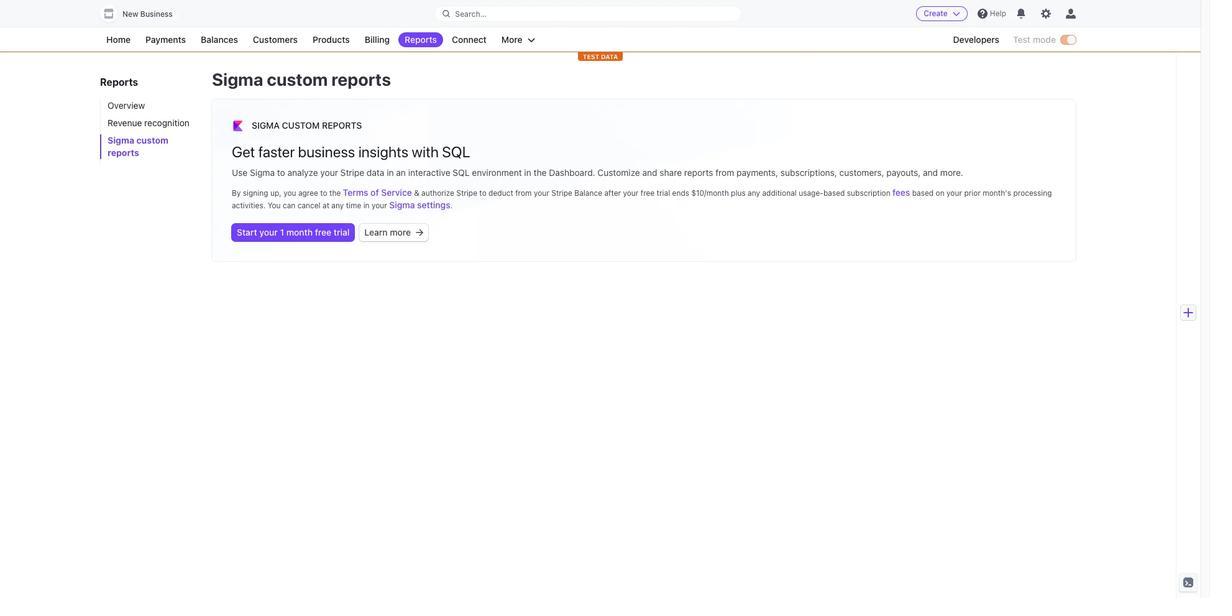 Task type: vqa. For each thing, say whether or not it's contained in the screenshot.
'query.'
no



Task type: locate. For each thing, give the bounding box(es) containing it.
dashboard.
[[549, 167, 596, 178]]

1 horizontal spatial to
[[320, 188, 328, 198]]

sigma custom reports link
[[100, 134, 200, 159]]

your down the dashboard.
[[534, 188, 550, 198]]

1 horizontal spatial based
[[913, 188, 934, 198]]

prior
[[965, 188, 981, 198]]

2 and from the left
[[924, 167, 939, 178]]

sigma custom reports down revenue recognition
[[108, 135, 169, 158]]

insights
[[359, 143, 409, 160]]

1 vertical spatial the
[[330, 188, 341, 198]]

svg image
[[416, 229, 424, 236]]

reports up $10/month
[[685, 167, 714, 178]]

with
[[412, 143, 439, 160]]

1 vertical spatial reports
[[100, 77, 138, 88]]

0 vertical spatial any
[[748, 188, 761, 198]]

any right at
[[332, 201, 344, 210]]

and left more.
[[924, 167, 939, 178]]

get
[[232, 143, 255, 160]]

from right the deduct
[[516, 188, 532, 198]]

2 horizontal spatial reports
[[405, 34, 437, 45]]

&
[[414, 188, 420, 198]]

1 horizontal spatial reports
[[332, 69, 391, 90]]

sigma custom reports up custom
[[212, 69, 391, 90]]

analyze
[[288, 167, 318, 178]]

reports
[[405, 34, 437, 45], [100, 77, 138, 88], [322, 120, 362, 131]]

0 vertical spatial free
[[641, 188, 655, 198]]

1 vertical spatial sql
[[453, 167, 470, 178]]

ends
[[673, 188, 690, 198]]

1 vertical spatial any
[[332, 201, 344, 210]]

0 vertical spatial custom
[[267, 69, 328, 90]]

1 vertical spatial from
[[516, 188, 532, 198]]

0 horizontal spatial from
[[516, 188, 532, 198]]

0 horizontal spatial reports
[[100, 77, 138, 88]]

billing link
[[359, 32, 396, 47]]

in left an
[[387, 167, 394, 178]]

1 vertical spatial sigma custom reports
[[108, 135, 169, 158]]

reports right billing
[[405, 34, 437, 45]]

trial down time
[[334, 227, 350, 238]]

in inside based on your prior month's processing activities. you can cancel at any time in your
[[364, 201, 370, 210]]

2 vertical spatial reports
[[322, 120, 362, 131]]

based down subscriptions,
[[824, 188, 845, 198]]

sigma custom reports
[[252, 120, 362, 131]]

trial inside button
[[334, 227, 350, 238]]

balances link
[[195, 32, 244, 47]]

month's
[[983, 188, 1012, 198]]

0 horizontal spatial based
[[824, 188, 845, 198]]

balance
[[575, 188, 603, 198]]

0 horizontal spatial in
[[364, 201, 370, 210]]

sigma up faster
[[252, 120, 280, 131]]

1 vertical spatial custom
[[137, 135, 169, 146]]

start
[[237, 227, 257, 238]]

custom down customers link
[[267, 69, 328, 90]]

stripe up the terms
[[341, 167, 365, 178]]

payouts,
[[887, 167, 921, 178]]

your
[[321, 167, 338, 178], [534, 188, 550, 198], [623, 188, 639, 198], [947, 188, 963, 198], [372, 201, 387, 210], [260, 227, 278, 238]]

time
[[346, 201, 362, 210]]

custom
[[282, 120, 320, 131]]

products link
[[307, 32, 356, 47]]

authorize
[[422, 188, 455, 198]]

reports down the billing link
[[332, 69, 391, 90]]

sql
[[442, 143, 470, 160], [453, 167, 470, 178]]

1 horizontal spatial custom
[[267, 69, 328, 90]]

start your 1 month free trial
[[237, 227, 350, 238]]

trial inside the by signing up, you agree to the terms of service & authorize stripe to deduct from your stripe balance after your free trial ends $10/month plus any additional usage-based subscription fees
[[657, 188, 671, 198]]

.
[[451, 201, 453, 210]]

environment
[[472, 167, 522, 178]]

reports down the revenue
[[108, 147, 139, 158]]

home
[[106, 34, 131, 45]]

the inside the by signing up, you agree to the terms of service & authorize stripe to deduct from your stripe balance after your free trial ends $10/month plus any additional usage-based subscription fees
[[330, 188, 341, 198]]

Search… text field
[[436, 6, 741, 21]]

reports up get faster business insights with sql
[[322, 120, 362, 131]]

an
[[396, 167, 406, 178]]

sigma up 'signing'
[[250, 167, 275, 178]]

0 vertical spatial reports
[[332, 69, 391, 90]]

custom inside sigma custom reports
[[137, 135, 169, 146]]

trial
[[657, 188, 671, 198], [334, 227, 350, 238]]

1 vertical spatial reports
[[108, 147, 139, 158]]

up,
[[271, 188, 282, 198]]

0 horizontal spatial free
[[315, 227, 332, 238]]

stripe right the "authorize"
[[457, 188, 478, 198]]

more button
[[496, 32, 542, 47]]

0 horizontal spatial reports
[[108, 147, 139, 158]]

custom down revenue recognition link
[[137, 135, 169, 146]]

0 horizontal spatial custom
[[137, 135, 169, 146]]

subscription
[[848, 188, 891, 198]]

any
[[748, 188, 761, 198], [332, 201, 344, 210]]

and
[[643, 167, 658, 178], [924, 167, 939, 178]]

1 vertical spatial trial
[[334, 227, 350, 238]]

your left the 1
[[260, 227, 278, 238]]

processing
[[1014, 188, 1053, 198]]

based on your prior month's processing activities. you can cancel at any time in your
[[232, 188, 1053, 210]]

reports up overview on the left of the page
[[100, 77, 138, 88]]

help button
[[973, 4, 1012, 24]]

0 vertical spatial the
[[534, 167, 547, 178]]

free left ends
[[641, 188, 655, 198]]

products
[[313, 34, 350, 45]]

free right month
[[315, 227, 332, 238]]

the left the dashboard.
[[534, 167, 547, 178]]

cancel
[[298, 201, 321, 210]]

connect
[[452, 34, 487, 45]]

1 vertical spatial free
[[315, 227, 332, 238]]

1 horizontal spatial trial
[[657, 188, 671, 198]]

terms
[[343, 187, 369, 198]]

1 horizontal spatial from
[[716, 167, 735, 178]]

revenue recognition link
[[100, 117, 200, 129]]

custom
[[267, 69, 328, 90], [137, 135, 169, 146]]

customize
[[598, 167, 640, 178]]

sql right with
[[442, 143, 470, 160]]

1 and from the left
[[643, 167, 658, 178]]

2 horizontal spatial stripe
[[552, 188, 573, 198]]

1 horizontal spatial any
[[748, 188, 761, 198]]

your down the business
[[321, 167, 338, 178]]

0 horizontal spatial the
[[330, 188, 341, 198]]

1 horizontal spatial free
[[641, 188, 655, 198]]

reports
[[332, 69, 391, 90], [108, 147, 139, 158], [685, 167, 714, 178]]

business
[[298, 143, 355, 160]]

from up 'plus'
[[716, 167, 735, 178]]

business
[[140, 9, 173, 19]]

0 horizontal spatial any
[[332, 201, 344, 210]]

in right environment
[[525, 167, 532, 178]]

in right time
[[364, 201, 370, 210]]

service
[[381, 187, 412, 198]]

and left share
[[643, 167, 658, 178]]

to
[[277, 167, 285, 178], [320, 188, 328, 198], [480, 188, 487, 198]]

trial left ends
[[657, 188, 671, 198]]

the left the terms
[[330, 188, 341, 198]]

2 based from the left
[[913, 188, 934, 198]]

1 horizontal spatial and
[[924, 167, 939, 178]]

agree
[[298, 188, 318, 198]]

at
[[323, 201, 330, 210]]

deduct
[[489, 188, 514, 198]]

to left the deduct
[[480, 188, 487, 198]]

by signing up, you agree to the terms of service & authorize stripe to deduct from your stripe balance after your free trial ends $10/month plus any additional usage-based subscription fees
[[232, 187, 911, 198]]

based
[[824, 188, 845, 198], [913, 188, 934, 198]]

2 horizontal spatial to
[[480, 188, 487, 198]]

customers
[[253, 34, 298, 45]]

1 based from the left
[[824, 188, 845, 198]]

based inside based on your prior month's processing activities. you can cancel at any time in your
[[913, 188, 934, 198]]

based left on
[[913, 188, 934, 198]]

search…
[[455, 9, 487, 18]]

0 vertical spatial trial
[[657, 188, 671, 198]]

from
[[716, 167, 735, 178], [516, 188, 532, 198]]

stripe down the dashboard.
[[552, 188, 573, 198]]

1 horizontal spatial sigma custom reports
[[212, 69, 391, 90]]

to up at
[[320, 188, 328, 198]]

use
[[232, 167, 248, 178]]

2 horizontal spatial in
[[525, 167, 532, 178]]

2 horizontal spatial reports
[[685, 167, 714, 178]]

0 horizontal spatial and
[[643, 167, 658, 178]]

your down terms of service link
[[372, 201, 387, 210]]

0 horizontal spatial trial
[[334, 227, 350, 238]]

the
[[534, 167, 547, 178], [330, 188, 341, 198]]

0 horizontal spatial sigma custom reports
[[108, 135, 169, 158]]

in
[[387, 167, 394, 178], [525, 167, 532, 178], [364, 201, 370, 210]]

sigma
[[212, 69, 263, 90], [252, 120, 280, 131], [108, 135, 134, 146], [250, 167, 275, 178], [390, 200, 415, 210]]

any right 'plus'
[[748, 188, 761, 198]]

sigma custom reports
[[212, 69, 391, 90], [108, 135, 169, 158]]

Search… search field
[[436, 6, 741, 21]]

any inside the by signing up, you agree to the terms of service & authorize stripe to deduct from your stripe balance after your free trial ends $10/month plus any additional usage-based subscription fees
[[748, 188, 761, 198]]

sql up the "authorize"
[[453, 167, 470, 178]]

developers link
[[948, 32, 1006, 47]]

to up up,
[[277, 167, 285, 178]]

0 vertical spatial reports
[[405, 34, 437, 45]]



Task type: describe. For each thing, give the bounding box(es) containing it.
help
[[991, 9, 1007, 18]]

fees link
[[893, 187, 911, 199]]

usage-
[[799, 188, 824, 198]]

1 horizontal spatial in
[[387, 167, 394, 178]]

free inside the by signing up, you agree to the terms of service & authorize stripe to deduct from your stripe balance after your free trial ends $10/month plus any additional usage-based subscription fees
[[641, 188, 655, 198]]

learn more link
[[360, 224, 429, 241]]

test
[[1014, 34, 1031, 45]]

you
[[268, 201, 281, 210]]

get faster business insights with sql
[[232, 143, 470, 160]]

sigma down service
[[390, 200, 415, 210]]

your inside start your 1 month free trial button
[[260, 227, 278, 238]]

your right on
[[947, 188, 963, 198]]

$10/month
[[692, 188, 729, 198]]

you
[[284, 188, 296, 198]]

terms of service link
[[343, 187, 412, 199]]

more
[[390, 227, 411, 238]]

1
[[280, 227, 284, 238]]

1 horizontal spatial stripe
[[457, 188, 478, 198]]

more
[[502, 34, 523, 45]]

balances
[[201, 34, 238, 45]]

sigma settings link
[[390, 199, 451, 211]]

0 horizontal spatial to
[[277, 167, 285, 178]]

2 vertical spatial reports
[[685, 167, 714, 178]]

by
[[232, 188, 241, 198]]

sigma down balances "link"
[[212, 69, 263, 90]]

new
[[123, 9, 138, 19]]

interactive
[[408, 167, 451, 178]]

0 vertical spatial sql
[[442, 143, 470, 160]]

based inside the by signing up, you agree to the terms of service & authorize stripe to deduct from your stripe balance after your free trial ends $10/month plus any additional usage-based subscription fees
[[824, 188, 845, 198]]

new business button
[[100, 5, 185, 22]]

test data
[[583, 53, 618, 60]]

on
[[936, 188, 945, 198]]

share
[[660, 167, 682, 178]]

connect link
[[446, 32, 493, 47]]

customers link
[[247, 32, 304, 47]]

can
[[283, 201, 296, 210]]

test mode
[[1014, 34, 1057, 45]]

month
[[287, 227, 313, 238]]

revenue recognition
[[108, 118, 190, 128]]

developers
[[954, 34, 1000, 45]]

free inside button
[[315, 227, 332, 238]]

reports link
[[399, 32, 443, 47]]

1 horizontal spatial reports
[[322, 120, 362, 131]]

your right after
[[623, 188, 639, 198]]

revenue
[[108, 118, 142, 128]]

use sigma to analyze your stripe data in an interactive sql environment in the dashboard. customize and share reports from payments, subscriptions, customers, payouts, and more.
[[232, 167, 964, 178]]

mode
[[1034, 34, 1057, 45]]

from inside the by signing up, you agree to the terms of service & authorize stripe to deduct from your stripe balance after your free trial ends $10/month plus any additional usage-based subscription fees
[[516, 188, 532, 198]]

more.
[[941, 167, 964, 178]]

sigma settings .
[[390, 200, 453, 210]]

any inside based on your prior month's processing activities. you can cancel at any time in your
[[332, 201, 344, 210]]

sigma down the revenue
[[108, 135, 134, 146]]

overview
[[108, 100, 145, 111]]

1 horizontal spatial the
[[534, 167, 547, 178]]

start your 1 month free trial button
[[232, 224, 355, 241]]

data
[[601, 53, 618, 60]]

new business
[[123, 9, 173, 19]]

0 horizontal spatial stripe
[[341, 167, 365, 178]]

signing
[[243, 188, 268, 198]]

activities.
[[232, 201, 266, 210]]

payments link
[[139, 32, 192, 47]]

of
[[371, 187, 379, 198]]

payments,
[[737, 167, 779, 178]]

customers,
[[840, 167, 885, 178]]

subscriptions,
[[781, 167, 838, 178]]

home link
[[100, 32, 137, 47]]

overview link
[[100, 100, 200, 112]]

settings
[[417, 200, 451, 210]]

data
[[367, 167, 385, 178]]

learn
[[365, 227, 388, 238]]

learn more
[[365, 227, 411, 238]]

create
[[924, 9, 948, 18]]

test
[[583, 53, 600, 60]]

0 vertical spatial from
[[716, 167, 735, 178]]

0 vertical spatial sigma custom reports
[[212, 69, 391, 90]]

faster
[[259, 143, 295, 160]]

plus
[[731, 188, 746, 198]]

recognition
[[144, 118, 190, 128]]

payments
[[146, 34, 186, 45]]

billing
[[365, 34, 390, 45]]

create button
[[917, 6, 968, 21]]

after
[[605, 188, 621, 198]]



